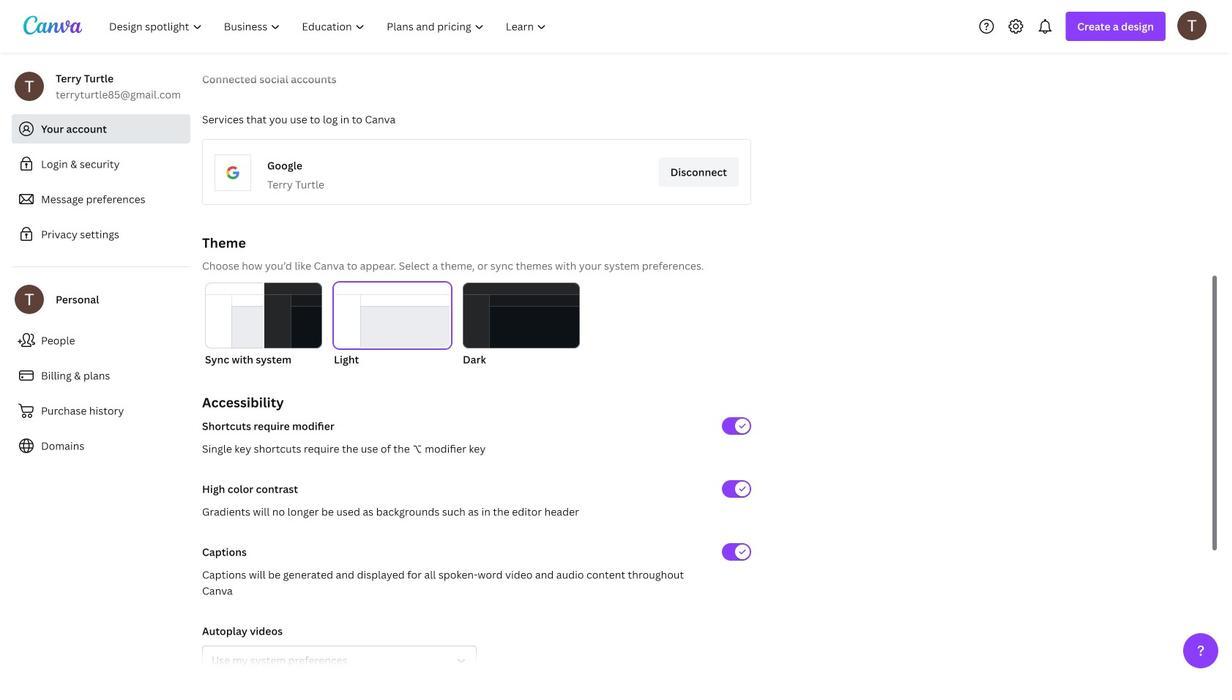 Task type: locate. For each thing, give the bounding box(es) containing it.
terry turtle image
[[1178, 11, 1207, 40]]

None button
[[205, 283, 322, 368], [334, 283, 451, 368], [463, 283, 580, 368], [202, 646, 477, 675], [205, 283, 322, 368], [334, 283, 451, 368], [463, 283, 580, 368], [202, 646, 477, 675]]



Task type: vqa. For each thing, say whether or not it's contained in the screenshot.
TOP LEVEL NAVIGATION ELEMENT
yes



Task type: describe. For each thing, give the bounding box(es) containing it.
top level navigation element
[[100, 12, 559, 41]]



